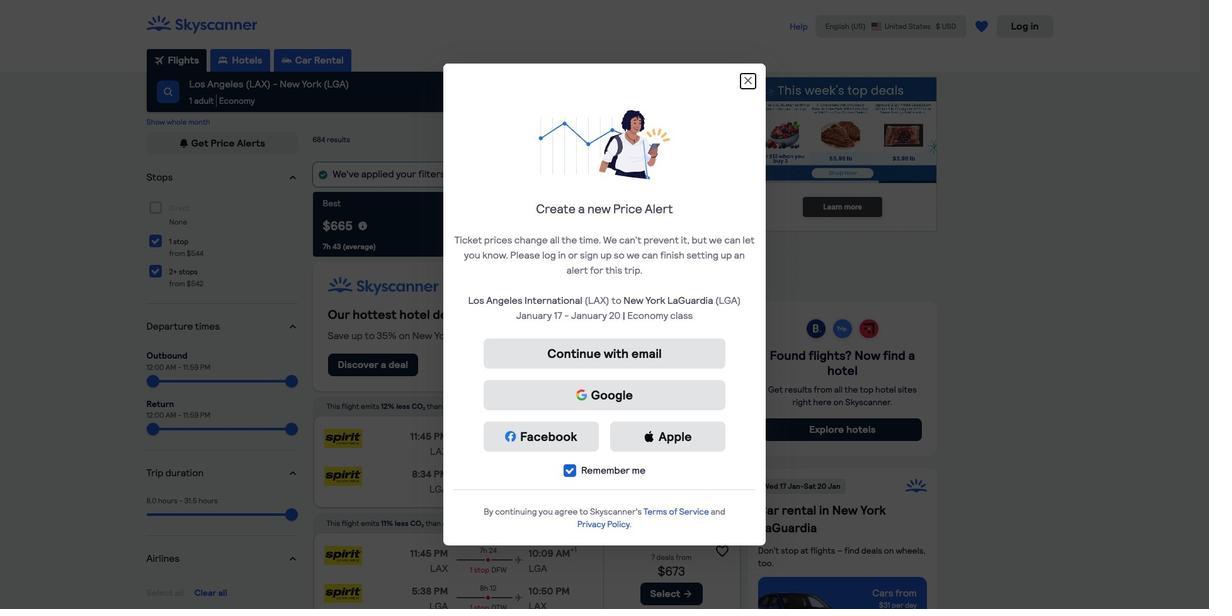 Task type: describe. For each thing, give the bounding box(es) containing it.
2 flipped__yjyym image from the top
[[288, 555, 298, 565]]

advertisement element
[[749, 77, 938, 289]]

Direct checkbox
[[149, 202, 162, 214]]

2+ stops checkbox
[[149, 265, 162, 278]]

trip.com image
[[830, 317, 856, 343]]

rtl support__ywe2m image
[[179, 139, 189, 149]]

hotels.com image
[[856, 317, 883, 343]]

1 stop checkbox
[[149, 235, 162, 248]]

us image
[[871, 22, 883, 31]]

2 flipped__yjyym image from the top
[[288, 469, 298, 479]]

desktop__njgyo image
[[218, 55, 228, 66]]

4 spirit airlines image from the top
[[324, 585, 362, 604]]

hotels.com element
[[856, 317, 883, 343]]

car rental in new york laguardia image
[[759, 585, 858, 610]]

1 flipped__yjyym image from the top
[[288, 173, 298, 183]]



Task type: vqa. For each thing, say whether or not it's contained in the screenshot.
"rtl support__ywe2m" image to the top
yes



Task type: locate. For each thing, give the bounding box(es) containing it.
1 vertical spatial flipped__yjyym image
[[288, 555, 298, 565]]

1 flipped__yjyym image from the top
[[288, 322, 298, 332]]

spirit airlines image
[[324, 430, 362, 449], [324, 468, 362, 487], [324, 547, 362, 566], [324, 585, 362, 604]]

close image
[[744, 76, 754, 86]]

3 spirit airlines image from the top
[[324, 547, 362, 566]]

1 spirit airlines image from the top
[[324, 430, 362, 449]]

rtl support__mdkxy image
[[163, 87, 173, 97]]

trip.com element
[[830, 317, 856, 343]]

None field
[[147, 72, 741, 112]]

booking.com element
[[803, 317, 830, 343]]

dialog
[[444, 64, 766, 546]]

Remember me checkbox
[[564, 465, 577, 478]]

0 vertical spatial flipped__yjyym image
[[288, 322, 298, 332]]

booking.com image
[[803, 317, 830, 343]]

rtl support__ywe2m image
[[683, 590, 693, 600]]

active__n2u0z image
[[154, 55, 164, 66]]

0 vertical spatial flipped__yjyym image
[[288, 173, 298, 183]]

learn more image
[[358, 221, 368, 231]]

flipped__yjyym image
[[288, 322, 298, 332], [288, 469, 298, 479]]

desktop__njgyo image
[[281, 55, 292, 66]]

flipped__yjyym image
[[288, 173, 298, 183], [288, 555, 298, 565]]

2 spirit airlines image from the top
[[324, 468, 362, 487]]

1 vertical spatial flipped__yjyym image
[[288, 469, 298, 479]]



